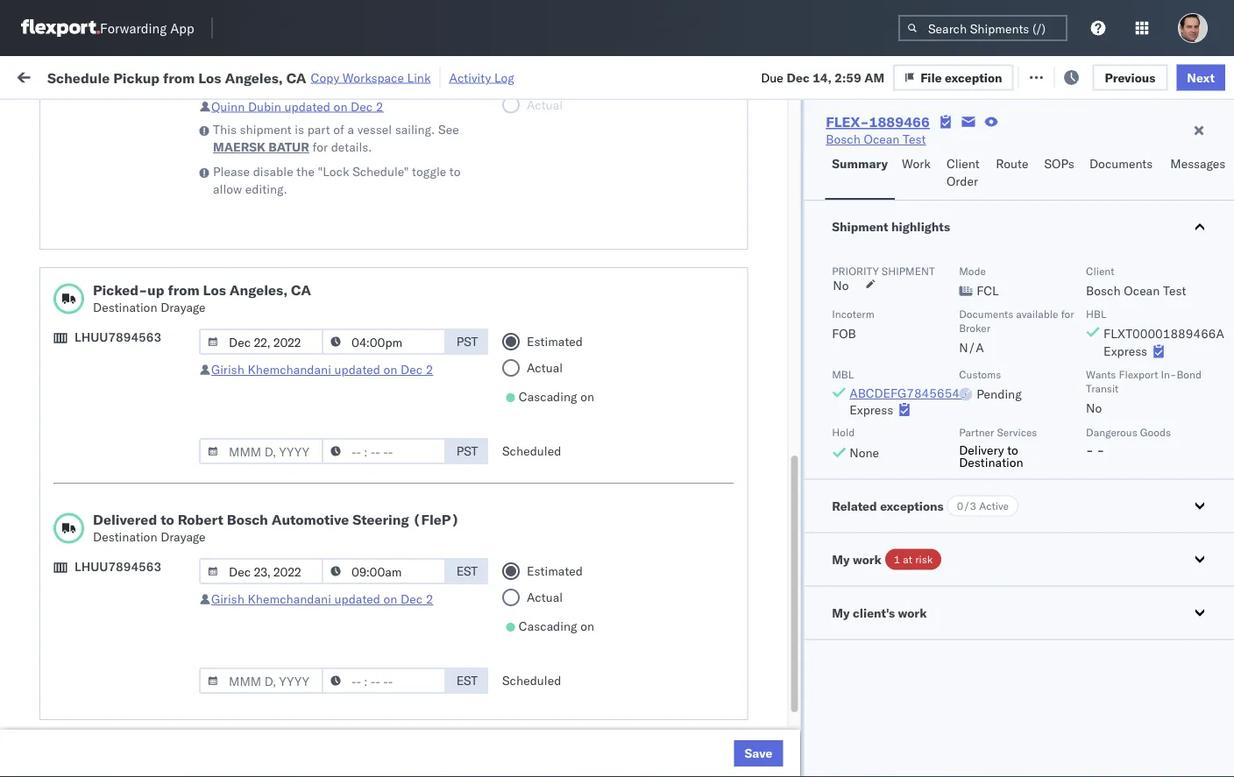 Task type: locate. For each thing, give the bounding box(es) containing it.
2 vertical spatial 2
[[426, 592, 434, 607]]

0 vertical spatial destination
[[93, 300, 157, 315]]

0 horizontal spatial at
[[348, 68, 359, 83]]

n/a
[[960, 340, 985, 356]]

exceptions
[[881, 499, 944, 514]]

0 vertical spatial work
[[190, 68, 221, 83]]

1 vertical spatial upload customs clearance documents link
[[40, 397, 249, 432]]

2023 for 11:30 pm est, jan 28, 2023
[[416, 716, 446, 731]]

mmm d, yyyy text field down delivered to robert bosch automotive steering (flep) destination drayage
[[199, 559, 324, 585]]

est, up 7:00 pm est, dec 23, 2022
[[335, 446, 362, 461]]

1889466 down active
[[1006, 523, 1059, 539]]

2 test12 from the top
[[1195, 330, 1235, 346]]

pm right the 7:00
[[312, 485, 331, 500]]

23,
[[390, 485, 409, 500], [394, 600, 413, 616]]

ca inside confirm pickup from los angeles, ca
[[40, 492, 57, 508]]

container numbers
[[1081, 136, 1128, 164]]

2 2:59 am edt, nov 5, 2022 from the top
[[282, 292, 436, 307]]

jan for 28,
[[371, 716, 391, 731]]

0 vertical spatial client
[[947, 156, 980, 171]]

work up quinn
[[190, 68, 221, 83]]

destination down the picked- on the left
[[93, 300, 157, 315]]

2 resize handle column header from the left
[[446, 136, 467, 778]]

1 upload customs clearance documents from the top
[[40, 166, 192, 199]]

cascading for picked-up from los angeles, ca
[[519, 389, 578, 405]]

0 vertical spatial lhuu7894563,
[[1081, 446, 1171, 461]]

delivery for 11:30 pm est, jan 23, 2023
[[95, 599, 140, 615]]

abcde
[[1195, 485, 1235, 500], [1195, 523, 1235, 539]]

upload customs clearance documents link
[[40, 165, 249, 200], [40, 397, 249, 432], [40, 706, 249, 741]]

delivery for 2:59 am edt, nov 5, 2022
[[95, 329, 140, 345]]

destination inside picked-up from los angeles, ca destination drayage
[[93, 300, 157, 315]]

work left flex
[[903, 156, 931, 171]]

0 vertical spatial for
[[167, 109, 181, 122]]

of
[[333, 122, 345, 137]]

pm
[[312, 485, 331, 500], [320, 600, 339, 616], [320, 716, 339, 731], [312, 755, 331, 770]]

abcde for 7:00 pm est, dec 23, 2022
[[1195, 485, 1235, 500]]

destination inside delivered to robert bosch automotive steering (flep) destination drayage
[[93, 530, 157, 545]]

nov
[[366, 253, 388, 268], [366, 292, 388, 307], [366, 330, 388, 346], [366, 369, 388, 384]]

filtered by:
[[18, 107, 80, 123]]

scheduled for picked-up from los angeles, ca
[[503, 444, 562, 459]]

1 vertical spatial cascading
[[519, 619, 578, 635]]

shipment up the maersk batur link
[[240, 122, 292, 137]]

pickup inside the schedule pickup from rotterdam, netherlands
[[95, 629, 133, 645]]

0 horizontal spatial for
[[167, 109, 181, 122]]

updated up is at the top left of the page
[[285, 99, 331, 114]]

confirm for confirm delivery
[[40, 522, 85, 538]]

delivery down 'partner'
[[960, 442, 1005, 458]]

2023 right the 25,
[[409, 678, 440, 693]]

2 horizontal spatial no
[[1087, 401, 1103, 416]]

4 integration test account - karl lagerfeld from the top
[[765, 755, 993, 770]]

schedule delivery appointment link down the picked- on the left
[[40, 328, 216, 346]]

-- : -- -- text field for steering
[[322, 668, 446, 695]]

0 vertical spatial flexport demo consignee
[[651, 176, 795, 191]]

187
[[403, 68, 426, 83]]

confirm pickup from los angeles, ca button
[[40, 474, 249, 511]]

0 horizontal spatial to
[[161, 511, 174, 529]]

pst right -- : -- -- text field on the top left
[[457, 334, 478, 350]]

1 vertical spatial work
[[903, 156, 931, 171]]

8 resize handle column header from the left
[[1165, 136, 1186, 778]]

3 clearance from the top
[[136, 706, 192, 722]]

test12 down the 'messages' button
[[1195, 214, 1235, 230]]

1 vertical spatial work
[[853, 552, 882, 567]]

3 resize handle column header from the left
[[507, 136, 528, 778]]

for left hbl
[[1062, 307, 1075, 321]]

1 vertical spatial to
[[1008, 442, 1019, 458]]

1 girish khemchandani updated on dec 2 from the top
[[211, 362, 434, 378]]

0 horizontal spatial shipment
[[240, 122, 292, 137]]

4 edt, from the top
[[335, 330, 363, 346]]

upload customs clearance documents up confirm pickup from los angeles, ca
[[40, 398, 192, 431]]

ceau7522281,
[[1081, 214, 1171, 229], [1081, 253, 1171, 268], [1081, 291, 1171, 307], [1081, 330, 1171, 345], [1081, 368, 1171, 384], [1081, 407, 1171, 422]]

delivery down confirm pickup from los angeles, ca
[[88, 522, 133, 538]]

14, up 7:00 pm est, dec 23, 2022
[[391, 446, 410, 461]]

2023 right 28,
[[416, 716, 446, 731]]

0 vertical spatial lhuu7894563
[[75, 330, 162, 345]]

1
[[894, 553, 901, 567]]

4 nov from the top
[[366, 369, 388, 384]]

2 girish from the top
[[211, 592, 245, 607]]

2 upload customs clearance documents link from the top
[[40, 397, 249, 432]]

2 karl from the top
[[915, 639, 938, 654]]

0 vertical spatial flexport
[[651, 176, 697, 191]]

1 vertical spatial test12
[[1195, 330, 1235, 346]]

appointment up the rotterdam,
[[144, 599, 216, 615]]

3 schedule delivery appointment from the top
[[40, 445, 216, 460]]

fcl for schedule delivery appointment link related to 2:59 am est, dec 14, 2022
[[576, 446, 598, 461]]

drayage down "up"
[[161, 300, 206, 315]]

jan down 13,
[[371, 600, 391, 616]]

mmm d, yyyy text field down picked-up from los angeles, ca destination drayage
[[199, 329, 324, 355]]

upload customs clearance documents button down workitem button
[[40, 165, 249, 202]]

2:59 am edt, nov 5, 2022 for 4th schedule pickup from los angeles, ca link from the bottom
[[282, 292, 436, 307]]

2 vertical spatial -- : -- -- text field
[[322, 668, 446, 695]]

2023
[[409, 562, 440, 577], [416, 600, 446, 616], [409, 678, 440, 693], [416, 716, 446, 731], [408, 755, 439, 770]]

2 edt, from the top
[[335, 253, 363, 268]]

girish khemchandani updated on dec 2 for steering
[[211, 592, 434, 607]]

0 horizontal spatial work
[[190, 68, 221, 83]]

-- : -- -- text field up 28,
[[322, 668, 446, 695]]

partner services delivery to destination
[[960, 426, 1038, 470]]

at right 778
[[348, 68, 359, 83]]

3 account from the top
[[855, 716, 901, 731]]

2 vertical spatial destination
[[93, 530, 157, 545]]

lhuu7894563 down the picked- on the left
[[75, 330, 162, 345]]

flex-1889466 for 9:00 am est, dec 24, 2022
[[968, 523, 1059, 539]]

schedule inside the schedule pickup from rotterdam, netherlands
[[40, 629, 92, 645]]

ca for the confirm pickup from los angeles, ca button
[[40, 492, 57, 508]]

0 vertical spatial est
[[457, 564, 478, 579]]

1 vertical spatial for
[[313, 139, 328, 155]]

3 ceau7522281, hlxu6269 from the top
[[1081, 291, 1235, 307]]

hbl
[[1087, 307, 1107, 321]]

test
[[903, 132, 927, 147], [728, 214, 751, 230], [842, 214, 865, 230], [728, 253, 751, 268], [842, 253, 865, 268], [1164, 283, 1187, 299], [728, 292, 751, 307], [842, 292, 865, 307], [728, 330, 751, 346], [842, 330, 865, 346], [728, 369, 751, 384], [842, 369, 865, 384], [728, 407, 751, 423], [842, 407, 865, 423], [728, 446, 751, 461], [842, 446, 865, 461], [728, 485, 751, 500], [842, 485, 865, 500], [728, 523, 751, 539], [842, 523, 865, 539], [819, 562, 843, 577], [829, 600, 852, 616], [829, 639, 852, 654], [829, 716, 852, 731], [829, 755, 852, 770]]

work up by:
[[50, 64, 95, 88]]

1 integration test account - karl lagerfeld from the top
[[765, 600, 993, 616]]

2 lhuu7894563, uetu5238 from the top
[[1081, 484, 1235, 500]]

flexport
[[651, 176, 697, 191], [1120, 368, 1159, 381], [651, 562, 697, 577]]

bookings test consignee
[[765, 562, 905, 577]]

file
[[936, 68, 958, 83], [921, 70, 943, 85]]

girish khemchandani updated on dec 2 button for steering
[[211, 592, 434, 607]]

4 schedule delivery appointment button from the top
[[40, 599, 216, 618]]

los inside confirm pickup from los angeles, ca
[[158, 475, 178, 490]]

1 khemchandani from the top
[[248, 362, 331, 378]]

schedule delivery appointment link for 2:59 am edt, nov 5, 2022
[[40, 328, 216, 346]]

2 horizontal spatial work
[[899, 606, 927, 621]]

2 estimated from the top
[[527, 564, 583, 579]]

11:30 for 11:30 pm est, jan 28, 2023
[[282, 716, 317, 731]]

to inside partner services delivery to destination
[[1008, 442, 1019, 458]]

4 schedule delivery appointment link from the top
[[40, 599, 216, 616]]

0 vertical spatial cascading
[[519, 389, 578, 405]]

1 horizontal spatial 14,
[[813, 70, 832, 85]]

1 vertical spatial scheduled
[[503, 674, 562, 689]]

pickup up delivered on the left of page
[[88, 475, 126, 490]]

client inside client bosch ocean test incoterm fob
[[1087, 264, 1115, 278]]

my left client's
[[833, 606, 850, 621]]

2 horizontal spatial to
[[1008, 442, 1019, 458]]

2 vertical spatial maeu9
[[1195, 639, 1235, 654]]

flexport demo consignee
[[651, 176, 795, 191], [651, 562, 795, 577]]

pending
[[977, 387, 1022, 402]]

to right toggle
[[450, 164, 461, 179]]

2 mmm d, yyyy text field from the top
[[199, 439, 324, 465]]

1 vertical spatial pst
[[457, 444, 478, 459]]

2 vertical spatial work
[[899, 606, 927, 621]]

up
[[147, 282, 164, 299]]

2 appointment from the top
[[144, 329, 216, 345]]

los
[[198, 69, 221, 86], [165, 243, 185, 259], [203, 282, 226, 299], [165, 282, 185, 297], [165, 359, 185, 375], [158, 475, 178, 490], [165, 552, 185, 567], [165, 668, 185, 683]]

2:59 am edt, nov 5, 2022 for 3rd schedule pickup from los angeles, ca link
[[282, 369, 436, 384]]

0 vertical spatial no
[[411, 109, 425, 122]]

pm up 8:30 pm est, jan 30, 2023 at the bottom left
[[320, 716, 339, 731]]

upload customs clearance documents down workitem button
[[40, 166, 192, 199]]

at right 1
[[904, 553, 913, 567]]

1 est from the top
[[457, 564, 478, 579]]

confirm pickup from los angeles, ca link
[[40, 474, 249, 509]]

this shipment is part of a vessel sailing. see maersk batur for details.
[[213, 122, 459, 155]]

documents available for broker n/a
[[960, 307, 1075, 356]]

2 pst from the top
[[457, 444, 478, 459]]

abcdefg78456546 button
[[850, 386, 968, 401]]

cascading on for delivered to robert bosch automotive steering (flep)
[[519, 619, 595, 635]]

next
[[1188, 70, 1216, 85]]

1 vertical spatial -- : -- -- text field
[[322, 559, 446, 585]]

1 horizontal spatial for
[[313, 139, 328, 155]]

2 lhuu7894563 from the top
[[75, 560, 162, 575]]

0 vertical spatial girish
[[211, 362, 245, 378]]

drayage inside delivered to robert bosch automotive steering (flep) destination drayage
[[161, 530, 206, 545]]

file exception button
[[909, 63, 1029, 89], [909, 63, 1029, 89], [894, 64, 1014, 91], [894, 64, 1014, 91]]

pickup for 2nd the schedule pickup from los angeles, ca button from the top of the page
[[95, 282, 133, 297]]

0 vertical spatial uetu5238
[[1174, 446, 1235, 461]]

1 girish khemchandani updated on dec 2 button from the top
[[211, 362, 434, 378]]

risk right 778
[[362, 68, 383, 83]]

forwarding app link
[[21, 19, 194, 37]]

4 lagerfeld from the top
[[941, 755, 993, 770]]

1 vertical spatial demo
[[700, 562, 732, 577]]

quinn dubin updated on dec 2 button
[[211, 99, 384, 114]]

messages
[[1171, 156, 1226, 171]]

3 nov from the top
[[366, 330, 388, 346]]

3 edt, from the top
[[335, 292, 363, 307]]

0 vertical spatial abcde
[[1195, 485, 1235, 500]]

2 vertical spatial upload customs clearance documents link
[[40, 706, 249, 741]]

4 appointment from the top
[[144, 599, 216, 615]]

3 hlxu6269 from the top
[[1174, 291, 1235, 307]]

(0)
[[284, 68, 307, 83]]

5 resize handle column header from the left
[[735, 136, 756, 778]]

0 vertical spatial pst
[[457, 334, 478, 350]]

flexport. image
[[21, 19, 100, 37]]

rotterdam,
[[165, 629, 228, 645]]

0 vertical spatial 2
[[376, 99, 384, 114]]

ocean
[[864, 132, 900, 147], [689, 214, 725, 230], [803, 214, 839, 230], [537, 253, 573, 268], [689, 253, 725, 268], [803, 253, 839, 268], [1125, 283, 1161, 299], [689, 292, 725, 307], [803, 292, 839, 307], [537, 330, 573, 346], [689, 330, 725, 346], [803, 330, 839, 346], [537, 369, 573, 384], [689, 369, 725, 384], [803, 369, 839, 384], [689, 407, 725, 423], [803, 407, 839, 423], [537, 446, 573, 461], [689, 446, 725, 461], [803, 446, 839, 461], [537, 485, 573, 500], [689, 485, 725, 500], [803, 485, 839, 500], [689, 523, 725, 539], [803, 523, 839, 539], [537, 562, 573, 577], [537, 600, 573, 616], [537, 678, 573, 693], [537, 716, 573, 731], [537, 755, 573, 770]]

confirm inside confirm pickup from los angeles, ca
[[40, 475, 85, 490]]

1 vertical spatial girish khemchandani updated on dec 2
[[211, 592, 434, 607]]

flexport for 2:59 am est, jan 13, 2023
[[651, 562, 697, 577]]

0 vertical spatial upload customs clearance documents
[[40, 166, 192, 199]]

1 vertical spatial maeu9
[[1195, 600, 1235, 616]]

actual for picked-up from los angeles, ca
[[527, 360, 563, 376]]

risk for 778 at risk
[[362, 68, 383, 83]]

2:59 for 2nd the schedule pickup from los angeles, ca button from the top of the page
[[282, 292, 309, 307]]

pm for 8:30 pm est, jan 30, 2023
[[312, 755, 331, 770]]

deadline
[[282, 143, 325, 157]]

0 vertical spatial khemchandani
[[248, 362, 331, 378]]

pm for 11:30 pm est, jan 23, 2023
[[320, 600, 339, 616]]

flex-1889466 button
[[940, 442, 1063, 466], [940, 442, 1063, 466], [940, 480, 1063, 505], [940, 480, 1063, 505], [940, 519, 1063, 543], [940, 519, 1063, 543]]

bookings
[[765, 562, 816, 577]]

1 resize handle column header from the left
[[251, 136, 272, 778]]

hold
[[833, 426, 855, 439]]

flex-1889466 up summary
[[826, 113, 931, 131]]

integration for 8:30 pm est, jan 30, 2023
[[765, 755, 825, 770]]

jan for 13,
[[365, 562, 384, 577]]

2 horizontal spatial for
[[1062, 307, 1075, 321]]

picked-
[[93, 282, 147, 299]]

MMM D, YYYY text field
[[199, 329, 324, 355], [199, 439, 324, 465], [199, 559, 324, 585]]

1 lhuu7894563, from the top
[[1081, 446, 1171, 461]]

3:00
[[282, 176, 309, 191]]

1 horizontal spatial to
[[450, 164, 461, 179]]

2 drayage from the top
[[161, 530, 206, 545]]

upload customs clearance documents link down workitem button
[[40, 165, 249, 200]]

ca for first the schedule pickup from los angeles, ca button from the bottom
[[40, 685, 57, 701]]

filtered
[[18, 107, 60, 123]]

to left the robert
[[161, 511, 174, 529]]

am for confirm delivery link
[[312, 523, 332, 539]]

flex-1889466 for 2:59 am est, dec 14, 2022
[[968, 446, 1059, 461]]

scheduled for delivered to robert bosch automotive steering (flep)
[[503, 674, 562, 689]]

jan for 25,
[[365, 678, 384, 693]]

delivery up the schedule pickup from rotterdam, netherlands
[[95, 599, 140, 615]]

integration test account - karl lagerfeld for 11:30 pm est, jan 23, 2023
[[765, 600, 993, 616]]

netherlands
[[40, 647, 109, 662]]

1 mmm d, yyyy text field from the top
[[199, 329, 324, 355]]

2 ceau7522281, hlxu6269 from the top
[[1081, 253, 1235, 268]]

1 upload from the top
[[40, 166, 80, 182]]

11:30 up 8:30
[[282, 716, 317, 731]]

2 actual from the top
[[527, 590, 563, 606]]

my work left 1
[[833, 552, 882, 567]]

6 resize handle column header from the left
[[910, 136, 931, 778]]

1 vertical spatial lhuu7894563, uetu5238
[[1081, 484, 1235, 500]]

1 vertical spatial shipment
[[882, 264, 936, 278]]

2 lhuu7894563, from the top
[[1081, 484, 1171, 500]]

0 horizontal spatial my work
[[18, 64, 95, 88]]

2 vertical spatial upload
[[40, 706, 80, 722]]

fcl
[[576, 253, 598, 268], [977, 283, 999, 299], [576, 330, 598, 346], [576, 369, 598, 384], [576, 446, 598, 461], [576, 485, 598, 500], [576, 562, 598, 577], [576, 600, 598, 616], [576, 678, 598, 693], [576, 716, 598, 731], [576, 755, 598, 770]]

est right the 25,
[[457, 674, 478, 689]]

pickup for the confirm pickup from los angeles, ca button
[[88, 475, 126, 490]]

2 vertical spatial lhuu7894563, uetu5238
[[1081, 523, 1235, 538]]

2 down 2:59 am est, jan 13, 2023
[[426, 592, 434, 607]]

fcl for schedule delivery appointment link related to 11:30 pm est, jan 23, 2023
[[576, 600, 598, 616]]

flex-1889466 down active
[[968, 523, 1059, 539]]

2:59 for schedule delivery appointment button corresponding to 2:59 am edt, nov 5, 2022
[[282, 330, 309, 346]]

1889466 up work button
[[870, 113, 931, 131]]

6 hlxu6269 from the top
[[1174, 407, 1235, 422]]

pickup for second the schedule pickup from los angeles, ca button from the bottom of the page
[[95, 552, 133, 567]]

lhuu7894563, for 2:59 am est, dec 14, 2022
[[1081, 446, 1171, 461]]

schedule delivery appointment up the picked- on the left
[[40, 214, 216, 229]]

1 confirm from the top
[[40, 475, 85, 490]]

5 1846748 from the top
[[1006, 407, 1059, 423]]

ceau7522281, for 4th schedule pickup from los angeles, ca link from the bottom
[[1081, 291, 1171, 307]]

updated down -- : -- -- text field on the top left
[[335, 362, 381, 378]]

confirm left delivered on the left of page
[[40, 522, 85, 538]]

1846748 for 3rd schedule pickup from los angeles, ca link
[[1006, 369, 1059, 384]]

est, up 8:30 pm est, jan 30, 2023 at the bottom left
[[342, 716, 368, 731]]

lhuu7894563, for 9:00 am est, dec 24, 2022
[[1081, 523, 1171, 538]]

vandelay
[[765, 678, 815, 693]]

4 karl from the top
[[915, 755, 938, 770]]

delivery inside confirm delivery link
[[88, 522, 133, 538]]

1 horizontal spatial work
[[853, 552, 882, 567]]

exception
[[961, 68, 1018, 83], [946, 70, 1003, 85]]

my right bookings
[[833, 552, 850, 567]]

2 schedule pickup from los angeles, ca from the top
[[40, 282, 236, 315]]

2023 for 11:30 pm est, jan 23, 2023
[[416, 600, 446, 616]]

drayage down the robert
[[161, 530, 206, 545]]

0 horizontal spatial 14,
[[391, 446, 410, 461]]

confirm inside confirm delivery link
[[40, 522, 85, 538]]

2 khemchandani from the top
[[248, 592, 331, 607]]

est, up 2:59 am est, jan 13, 2023
[[335, 523, 362, 539]]

1 vertical spatial confirm
[[40, 522, 85, 538]]

2 vertical spatial my
[[833, 606, 850, 621]]

3 integration test account - karl lagerfeld from the top
[[765, 716, 993, 731]]

ocean inside client bosch ocean test incoterm fob
[[1125, 283, 1161, 299]]

fcl for schedule delivery appointment link for 2:59 am edt, nov 5, 2022
[[576, 330, 598, 346]]

1 horizontal spatial risk
[[916, 553, 933, 567]]

no inside wants flexport in-bond transit no
[[1087, 401, 1103, 416]]

automotive
[[272, 511, 349, 529]]

schedule pickup from los angeles, ca copy workspace link
[[47, 69, 431, 86]]

container numbers button
[[1072, 132, 1168, 164]]

2022 for confirm delivery button
[[413, 523, 443, 539]]

test inside client bosch ocean test incoterm fob
[[1164, 283, 1187, 299]]

1 vertical spatial client
[[1087, 264, 1115, 278]]

1 upload customs clearance documents button from the top
[[40, 165, 249, 202]]

ceau7522281, for upload customs clearance documents link corresponding to bosch ocean test
[[1081, 407, 1171, 422]]

sops button
[[1038, 148, 1083, 200]]

1 estimated from the top
[[527, 334, 583, 350]]

related
[[833, 499, 878, 514]]

5 schedule pickup from los angeles, ca button from the top
[[40, 667, 249, 704]]

shipment for priority
[[882, 264, 936, 278]]

documents
[[1090, 156, 1154, 171], [40, 184, 104, 199], [960, 307, 1014, 321], [40, 415, 104, 431], [40, 724, 104, 739]]

0 vertical spatial 14,
[[813, 70, 832, 85]]

from inside the schedule pickup from rotterdam, netherlands
[[136, 629, 162, 645]]

no down transit
[[1087, 401, 1103, 416]]

schedule delivery appointment link up the schedule pickup from rotterdam, netherlands
[[40, 599, 216, 616]]

this
[[213, 122, 237, 137]]

client's
[[853, 606, 896, 621]]

est, down 2:59 am est, dec 14, 2022
[[334, 485, 361, 500]]

4 flex-1846748 from the top
[[968, 369, 1059, 384]]

2 vertical spatial updated
[[335, 592, 381, 607]]

2 est from the top
[[457, 674, 478, 689]]

dec left 24,
[[365, 523, 388, 539]]

appointment down allow
[[144, 214, 216, 229]]

client inside button
[[947, 156, 980, 171]]

2 vertical spatial clearance
[[136, 706, 192, 722]]

test12 up bond
[[1195, 330, 1235, 346]]

0 horizontal spatial work
[[50, 64, 95, 88]]

1 vertical spatial my work
[[833, 552, 882, 567]]

no left see
[[411, 109, 425, 122]]

pm right 8:30
[[312, 755, 331, 770]]

ca for 3rd the schedule pickup from los angeles, ca button
[[40, 377, 57, 392]]

flex-1660288
[[968, 176, 1059, 191]]

5 ceau7522281, from the top
[[1081, 368, 1171, 384]]

2023 for 2:59 am est, jan 13, 2023
[[409, 562, 440, 577]]

est
[[457, 564, 478, 579], [457, 674, 478, 689]]

2 vertical spatial for
[[1062, 307, 1075, 321]]

1 vertical spatial clearance
[[136, 398, 192, 413]]

2 for ca
[[426, 362, 434, 378]]

2 integration from the top
[[765, 639, 825, 654]]

jan left 28,
[[371, 716, 391, 731]]

1889466 down partner services delivery to destination
[[1006, 485, 1059, 500]]

ca for second the schedule pickup from los angeles, ca button from the bottom of the page
[[40, 570, 57, 585]]

1 actual from the top
[[527, 360, 563, 376]]

0 vertical spatial lhuu7894563, uetu5238
[[1081, 446, 1235, 461]]

3 lhuu7894563, uetu5238 from the top
[[1081, 523, 1235, 538]]

0 vertical spatial at
[[348, 68, 359, 83]]

upload customs clearance documents link for flexport demo consignee
[[40, 165, 249, 200]]

2 vertical spatial uetu5238
[[1174, 523, 1235, 538]]

4 1846748 from the top
[[1006, 369, 1059, 384]]

disable
[[253, 164, 294, 179]]

3 2:59 am edt, nov 5, 2022 from the top
[[282, 330, 436, 346]]

confirm pickup from los angeles, ca
[[40, 475, 229, 508]]

to
[[450, 164, 461, 179], [1008, 442, 1019, 458], [161, 511, 174, 529]]

1 2:59 am edt, nov 5, 2022 from the top
[[282, 253, 436, 268]]

schedule delivery appointment button down the picked- on the left
[[40, 328, 216, 348]]

lhuu7894563, uetu5238 for 2:59 am est, dec 14, 2022
[[1081, 446, 1235, 461]]

2 5, from the top
[[391, 292, 403, 307]]

2 confirm from the top
[[40, 522, 85, 538]]

girish down picked-up from los angeles, ca destination drayage
[[211, 362, 245, 378]]

express
[[1104, 344, 1148, 359], [850, 402, 894, 417]]

delivery inside partner services delivery to destination
[[960, 442, 1005, 458]]

schedule delivery appointment button for 2:59 am est, dec 14, 2022
[[40, 444, 216, 464]]

flex-1889466 down partner services delivery to destination
[[968, 485, 1059, 500]]

am for schedule delivery appointment link related to 2:59 am est, dec 14, 2022
[[312, 446, 332, 461]]

0 vertical spatial maeu9
[[1195, 562, 1235, 577]]

blocked,
[[215, 109, 259, 122]]

pickup down the schedule pickup from rotterdam, netherlands
[[95, 668, 133, 683]]

for down part
[[313, 139, 328, 155]]

jan left 30,
[[364, 755, 383, 770]]

0 vertical spatial drayage
[[161, 300, 206, 315]]

4 ceau7522281, from the top
[[1081, 330, 1171, 345]]

3 lagerfeld from the top
[[941, 716, 993, 731]]

1 vertical spatial 11:30
[[282, 716, 317, 731]]

3 1846748 from the top
[[1006, 330, 1059, 346]]

updated down 2:59 am est, jan 13, 2023
[[335, 592, 381, 607]]

2 up vessel
[[376, 99, 384, 114]]

demo for 2023
[[700, 562, 732, 577]]

1 vertical spatial upload customs clearance documents
[[40, 398, 192, 431]]

my inside 'button'
[[833, 606, 850, 621]]

2 vertical spatial mmm d, yyyy text field
[[199, 559, 324, 585]]

mbl/ma button
[[1186, 139, 1235, 157]]

-- : -- -- text field
[[322, 439, 446, 465], [322, 559, 446, 585], [322, 668, 446, 695]]

for inside this shipment is part of a vessel sailing. see maersk batur for details.
[[313, 139, 328, 155]]

1 horizontal spatial client
[[1087, 264, 1115, 278]]

1 vertical spatial upload customs clearance documents button
[[40, 397, 249, 434]]

previous button
[[1093, 64, 1169, 91]]

nov for first schedule pickup from los angeles, ca link
[[366, 253, 388, 268]]

1 demo from the top
[[700, 176, 732, 191]]

1 horizontal spatial no
[[833, 278, 849, 293]]

no down priority
[[833, 278, 849, 293]]

1 horizontal spatial work
[[903, 156, 931, 171]]

activity
[[450, 70, 491, 85]]

confirm up "confirm delivery"
[[40, 475, 85, 490]]

delivery for 2:59 am est, dec 14, 2022
[[95, 445, 140, 460]]

pickup inside confirm pickup from los angeles, ca
[[88, 475, 126, 490]]

girish khemchandani updated on dec 2 button down -- : -- -- text field on the top left
[[211, 362, 434, 378]]

0 vertical spatial girish khemchandani updated on dec 2
[[211, 362, 434, 378]]

23, down 13,
[[394, 600, 413, 616]]

pickup up "netherlands"
[[95, 629, 133, 645]]

2 girish khemchandani updated on dec 2 from the top
[[211, 592, 434, 607]]

upload customs clearance documents link up confirm pickup from los angeles, ca link
[[40, 397, 249, 432]]

1 schedule pickup from los angeles, ca from the top
[[40, 243, 236, 276]]

forwarding
[[100, 20, 167, 36]]

account
[[855, 600, 901, 616], [855, 639, 901, 654], [855, 716, 901, 731], [855, 755, 901, 770]]

resize handle column header
[[251, 136, 272, 778], [446, 136, 467, 778], [507, 136, 528, 778], [621, 136, 642, 778], [735, 136, 756, 778], [910, 136, 931, 778], [1051, 136, 1072, 778], [1165, 136, 1186, 778], [1190, 136, 1211, 778]]

activity log
[[450, 70, 515, 85]]

to inside delivered to robert bosch automotive steering (flep) destination drayage
[[161, 511, 174, 529]]

1 vertical spatial lhuu7894563
[[75, 560, 162, 575]]

cascading on for picked-up from los angeles, ca
[[519, 389, 595, 405]]

client up order
[[947, 156, 980, 171]]

1 test12 from the top
[[1195, 214, 1235, 230]]

23, up 'steering'
[[390, 485, 409, 500]]

track
[[446, 68, 474, 83]]

schedule delivery appointment button up the picked- on the left
[[40, 213, 216, 232]]

lhuu7894563 down delivered on the left of page
[[75, 560, 162, 575]]

partner
[[960, 426, 995, 439]]

14, right "due"
[[813, 70, 832, 85]]

0 vertical spatial girish khemchandani updated on dec 2 button
[[211, 362, 434, 378]]

3 5, from the top
[[391, 330, 403, 346]]

0 vertical spatial demo
[[700, 176, 732, 191]]

778 at risk
[[322, 68, 383, 83]]

0 vertical spatial my work
[[18, 64, 95, 88]]

to down services
[[1008, 442, 1019, 458]]

2 cascading from the top
[[519, 619, 578, 635]]

abcde for 9:00 am est, dec 24, 2022
[[1195, 523, 1235, 539]]

pickup down the picked- on the left
[[95, 359, 133, 375]]

lhuu7894563 for delivered to robert bosch automotive steering (flep)
[[75, 560, 162, 575]]

pst up (flep) at the bottom left
[[457, 444, 478, 459]]

1846748 for schedule delivery appointment link for 2:59 am edt, nov 5, 2022
[[1006, 330, 1059, 346]]

0 vertical spatial test12
[[1195, 214, 1235, 230]]

express up wants
[[1104, 344, 1148, 359]]

1 girish from the top
[[211, 362, 245, 378]]

2 vertical spatial flexport
[[651, 562, 697, 577]]

part
[[308, 122, 330, 137]]

2 vertical spatial test12
[[1195, 369, 1235, 384]]

0 vertical spatial express
[[1104, 344, 1148, 359]]

0 vertical spatial upload customs clearance documents link
[[40, 165, 249, 200]]

est, for 2:59 am est, jan 25, 2023
[[335, 678, 362, 693]]

girish up the rotterdam,
[[211, 592, 245, 607]]

3:00 am edt, aug 19, 2022
[[282, 176, 444, 191]]

1 schedule delivery appointment link from the top
[[40, 213, 216, 230]]

shipment inside this shipment is part of a vessel sailing. see maersk batur for details.
[[240, 122, 292, 137]]

schedule pickup from los angeles, ca button
[[40, 243, 249, 279], [40, 281, 249, 318], [40, 358, 249, 395], [40, 551, 249, 588], [40, 667, 249, 704]]

destination
[[93, 300, 157, 315], [960, 455, 1024, 470], [93, 530, 157, 545]]

1 integration from the top
[[765, 600, 825, 616]]

hlxu6269 for 3rd schedule pickup from los angeles, ca link
[[1174, 368, 1235, 384]]

0 vertical spatial shipment
[[240, 122, 292, 137]]

jan left 13,
[[365, 562, 384, 577]]

hlxu6269 for schedule delivery appointment link for 2:59 am edt, nov 5, 2022
[[1174, 330, 1235, 345]]

2 vertical spatial upload customs clearance documents
[[40, 706, 192, 739]]

2 girish khemchandani updated on dec 2 button from the top
[[211, 592, 434, 607]]

0 vertical spatial estimated
[[527, 334, 583, 350]]

2022
[[414, 176, 444, 191], [406, 253, 436, 268], [406, 292, 436, 307], [406, 330, 436, 346], [406, 369, 436, 384], [413, 446, 443, 461], [412, 485, 442, 500], [413, 523, 443, 539]]

1 vertical spatial lhuu7894563,
[[1081, 484, 1171, 500]]

1 lhuu7894563 from the top
[[75, 330, 162, 345]]

4 schedule delivery appointment from the top
[[40, 599, 216, 615]]

destination down delivered on the left of page
[[93, 530, 157, 545]]

schedule delivery appointment up confirm pickup from los angeles, ca
[[40, 445, 216, 460]]

0 vertical spatial risk
[[362, 68, 383, 83]]

toggle
[[412, 164, 447, 179]]

actual for delivered to robert bosch automotive steering (flep)
[[527, 590, 563, 606]]

lhuu7894563, for 7:00 pm est, dec 23, 2022
[[1081, 484, 1171, 500]]

upload customs clearance documents button for bosch ocean test
[[40, 397, 249, 434]]

0 vertical spatial 11:30
[[282, 600, 317, 616]]

my up filtered
[[18, 64, 45, 88]]

risk right 1
[[916, 553, 933, 567]]

mmm d, yyyy text field for automotive
[[199, 559, 324, 585]]

2 flexport demo consignee from the top
[[651, 562, 795, 577]]

integration
[[765, 600, 825, 616], [765, 639, 825, 654], [765, 716, 825, 731], [765, 755, 825, 770]]

confirm
[[40, 475, 85, 490], [40, 522, 85, 538]]

pickup up ready
[[113, 69, 160, 86]]

25,
[[387, 678, 406, 693]]

delivered to robert bosch automotive steering (flep) destination drayage
[[93, 511, 460, 545]]

2 vertical spatial to
[[161, 511, 174, 529]]

1 horizontal spatial shipment
[[882, 264, 936, 278]]

schedule delivery appointment down the picked- on the left
[[40, 329, 216, 345]]

-- : -- -- text field up '11:30 pm est, jan 23, 2023'
[[322, 559, 446, 585]]

jan for 30,
[[364, 755, 383, 770]]

sailing.
[[395, 122, 435, 137]]



Task type: vqa. For each thing, say whether or not it's contained in the screenshot.
1's THE AT
yes



Task type: describe. For each thing, give the bounding box(es) containing it.
progress
[[274, 109, 317, 122]]

maeu9 for 2:59 am est, jan 13, 2023
[[1195, 562, 1235, 577]]

1 at risk
[[894, 553, 933, 567]]

dec right "due"
[[787, 70, 810, 85]]

13,
[[387, 562, 406, 577]]

ceau7522281, hlxu6269 for schedule delivery appointment link for 2:59 am edt, nov 5, 2022
[[1081, 330, 1235, 345]]

3 ocean fcl from the top
[[537, 369, 598, 384]]

1660288
[[1006, 176, 1059, 191]]

schedule pickup from los angeles, ca for 3rd schedule pickup from los angeles, ca link
[[40, 359, 236, 392]]

the
[[297, 164, 315, 179]]

for inside documents available for broker n/a
[[1062, 307, 1075, 321]]

1889466 for 2:59 am est, dec 14, 2022
[[1006, 446, 1059, 461]]

client for order
[[947, 156, 980, 171]]

maersk
[[213, 139, 266, 155]]

message
[[235, 68, 284, 83]]

1 hlxu6269 from the top
[[1174, 214, 1235, 229]]

2 ocean fcl from the top
[[537, 330, 598, 346]]

upload for flexport
[[40, 166, 80, 182]]

2 lagerfeld from the top
[[941, 639, 993, 654]]

at for 1
[[904, 553, 913, 567]]

import work button
[[141, 56, 228, 96]]

7 resize handle column header from the left
[[1051, 136, 1072, 778]]

priority
[[833, 264, 879, 278]]

schedule pickup from los angeles, ca for second schedule pickup from los angeles, ca link from the bottom of the page
[[40, 552, 236, 585]]

1 vertical spatial my
[[833, 552, 850, 567]]

quinn
[[211, 99, 245, 114]]

flexport for 3:00 am edt, aug 19, 2022
[[651, 176, 697, 191]]

0 vertical spatial work
[[50, 64, 95, 88]]

9 resize handle column header from the left
[[1190, 136, 1211, 778]]

girish for bosch
[[211, 592, 245, 607]]

11:30 pm est, jan 28, 2023
[[282, 716, 446, 731]]

client order button
[[940, 148, 990, 200]]

vessel
[[358, 122, 392, 137]]

workspace
[[343, 70, 404, 85]]

5 flex-1846748 from the top
[[968, 407, 1059, 423]]

2 schedule pickup from los angeles, ca button from the top
[[40, 281, 249, 318]]

documents inside documents available for broker n/a
[[960, 307, 1014, 321]]

(flep)
[[413, 511, 460, 529]]

shipment highlights button
[[805, 201, 1235, 253]]

summary button
[[826, 148, 895, 200]]

2:59 am est, jan 13, 2023
[[282, 562, 440, 577]]

schedule pickup from rotterdam, netherlands
[[40, 629, 228, 662]]

ceau7522281, for schedule delivery appointment link for 2:59 am edt, nov 5, 2022
[[1081, 330, 1171, 345]]

est, for 2:59 am est, jan 13, 2023
[[335, 562, 362, 577]]

file down search shipments (/) text box
[[936, 68, 958, 83]]

1 schedule delivery appointment button from the top
[[40, 213, 216, 232]]

forwarding app
[[100, 20, 194, 36]]

5 schedule pickup from los angeles, ca link from the top
[[40, 667, 249, 702]]

drayage inside picked-up from los angeles, ca destination drayage
[[161, 300, 206, 315]]

fcl for 1st schedule pickup from los angeles, ca link from the bottom of the page
[[576, 678, 598, 693]]

workitem button
[[11, 139, 254, 157]]

am for 3rd schedule pickup from los angeles, ca link
[[312, 369, 332, 384]]

est, for 11:30 pm est, jan 28, 2023
[[342, 716, 368, 731]]

schedule delivery appointment button for 11:30 pm est, jan 23, 2023
[[40, 599, 216, 618]]

pickup for 3rd the schedule pickup from los angeles, ca button
[[95, 359, 133, 375]]

6 ocean fcl from the top
[[537, 562, 598, 577]]

karl for 11:30 pm est, jan 23, 2023
[[915, 600, 938, 616]]

lagerfeld for 11:30 pm est, jan 23, 2023
[[941, 600, 993, 616]]

express for hbl
[[1104, 344, 1148, 359]]

ceau7522281, hlxu6269 for 3rd schedule pickup from los angeles, ca link
[[1081, 368, 1235, 384]]

est, for 2:59 am est, dec 14, 2022
[[335, 446, 362, 461]]

robert
[[178, 511, 224, 529]]

flex
[[940, 143, 960, 157]]

11:30 pm est, jan 23, 2023
[[282, 600, 446, 616]]

1 horizontal spatial my work
[[833, 552, 882, 567]]

a
[[348, 122, 354, 137]]

schedule delivery appointment for 2:59 am est, dec 14, 2022
[[40, 445, 216, 460]]

2022 for the confirm pickup from los angeles, ca button
[[412, 485, 442, 500]]

0 vertical spatial my
[[18, 64, 45, 88]]

angeles, inside confirm pickup from los angeles, ca
[[181, 475, 229, 490]]

2:59 for second the schedule pickup from los angeles, ca button from the bottom of the page
[[282, 562, 309, 577]]

confirm delivery link
[[40, 521, 133, 539]]

4 resize handle column header from the left
[[621, 136, 642, 778]]

1 ceau7522281, from the top
[[1081, 214, 1171, 229]]

flex id button
[[931, 139, 1054, 157]]

documents inside documents button
[[1090, 156, 1154, 171]]

uetu5238 for 2:59 am est, dec 14, 2022
[[1174, 446, 1235, 461]]

editing.
[[245, 182, 288, 197]]

batch action button
[[1110, 63, 1225, 89]]

3 upload from the top
[[40, 706, 80, 722]]

0 horizontal spatial no
[[411, 109, 425, 122]]

available
[[1017, 307, 1059, 321]]

dec down 13,
[[401, 592, 423, 607]]

integration test account - karl lagerfeld for 11:30 pm est, jan 28, 2023
[[765, 716, 993, 731]]

ca inside picked-up from los angeles, ca destination drayage
[[291, 282, 311, 299]]

route button
[[990, 148, 1038, 200]]

pst for -- : -- -- text box associated with ca
[[457, 444, 478, 459]]

187 on track
[[403, 68, 474, 83]]

lhuu7894563, uetu5238 for 7:00 pm est, dec 23, 2022
[[1081, 484, 1235, 500]]

link
[[407, 70, 431, 85]]

am for 4th schedule pickup from los angeles, ca link from the bottom
[[312, 292, 332, 307]]

8:30
[[282, 755, 309, 770]]

in
[[261, 109, 271, 122]]

picked-up from los angeles, ca destination drayage
[[93, 282, 311, 315]]

destination inside partner services delivery to destination
[[960, 455, 1024, 470]]

3 maeu9 from the top
[[1195, 639, 1235, 654]]

to inside please disable the "lock schedule" toggle to allow editing.
[[450, 164, 461, 179]]

flex id
[[940, 143, 973, 157]]

consignee button
[[756, 139, 914, 157]]

778
[[322, 68, 345, 83]]

1 vertical spatial 14,
[[391, 446, 410, 461]]

est, for 7:00 pm est, dec 23, 2022
[[334, 485, 361, 500]]

8:30 pm est, jan 30, 2023
[[282, 755, 439, 770]]

due dec 14, 2:59 am
[[762, 70, 885, 85]]

4 5, from the top
[[391, 369, 403, 384]]

bosch inside client bosch ocean test incoterm fob
[[1087, 283, 1121, 299]]

clearance for bosch
[[136, 398, 192, 413]]

2:59 for first the schedule pickup from los angeles, ca button from the bottom
[[282, 678, 309, 693]]

1 schedule pickup from los angeles, ca button from the top
[[40, 243, 249, 279]]

2023 for 2:59 am est, jan 25, 2023
[[409, 678, 440, 693]]

2:59 am est, jan 25, 2023
[[282, 678, 440, 693]]

fcl for 3rd schedule pickup from los angeles, ca link
[[576, 369, 598, 384]]

fob
[[833, 326, 857, 342]]

MMM D, YYYY text field
[[199, 668, 324, 695]]

import
[[148, 68, 187, 83]]

4 schedule pickup from los angeles, ca button from the top
[[40, 551, 249, 588]]

dangerous goods - -
[[1087, 426, 1172, 458]]

girish for los
[[211, 362, 245, 378]]

lagerfeld for 11:30 pm est, jan 28, 2023
[[941, 716, 993, 731]]

copy
[[311, 70, 340, 85]]

zimu30
[[1195, 755, 1235, 770]]

nov for 3rd schedule pickup from los angeles, ca link
[[366, 369, 388, 384]]

2 flex-1846748 from the top
[[968, 292, 1059, 307]]

4 ocean fcl from the top
[[537, 446, 598, 461]]

please disable the "lock schedule" toggle to allow editing.
[[213, 164, 461, 197]]

edt, for 2nd the schedule pickup from los angeles, ca button from the top of the page
[[335, 292, 363, 307]]

dec down -- : -- -- text field on the top left
[[401, 362, 423, 378]]

ceau7522281, for first schedule pickup from los angeles, ca link
[[1081, 253, 1171, 268]]

from inside picked-up from los angeles, ca destination drayage
[[168, 282, 200, 299]]

flex-2130384
[[968, 755, 1059, 770]]

next button
[[1177, 64, 1226, 91]]

services
[[998, 426, 1038, 439]]

6 ceau7522281, hlxu6269 from the top
[[1081, 407, 1235, 422]]

2022 for schedule delivery appointment button corresponding to 2:59 am edt, nov 5, 2022
[[406, 330, 436, 346]]

abcdefg78456546
[[850, 386, 968, 401]]

batch action
[[1137, 68, 1213, 83]]

flexport demo consignee for 2:59 am est, jan 13, 2023
[[651, 562, 795, 577]]

3 upload customs clearance documents from the top
[[40, 706, 192, 739]]

flexport inside wants flexport in-bond transit no
[[1120, 368, 1159, 381]]

incoterm
[[833, 307, 875, 321]]

bosch ocean test link
[[826, 131, 927, 148]]

import work
[[148, 68, 221, 83]]

los inside picked-up from los angeles, ca destination drayage
[[203, 282, 226, 299]]

khemchandani for automotive
[[248, 592, 331, 607]]

edt, for 1st the schedule pickup from los angeles, ca button from the top
[[335, 253, 363, 268]]

am for first schedule pickup from los angeles, ca link
[[312, 253, 332, 268]]

dangerous
[[1087, 426, 1138, 439]]

work button
[[895, 148, 940, 200]]

3 schedule pickup from los angeles, ca link from the top
[[40, 358, 249, 393]]

1 ocean fcl from the top
[[537, 253, 598, 268]]

steering
[[353, 511, 409, 529]]

dec up a
[[351, 99, 373, 114]]

uetu5238 for 7:00 pm est, dec 23, 2022
[[1174, 484, 1235, 500]]

lhuu7894563 for picked-up from los angeles, ca
[[75, 330, 162, 345]]

risk for 1 at risk
[[916, 553, 933, 567]]

id
[[963, 143, 973, 157]]

1 schedule delivery appointment from the top
[[40, 214, 216, 229]]

order
[[947, 174, 979, 189]]

3 schedule pickup from los angeles, ca button from the top
[[40, 358, 249, 395]]

please
[[213, 164, 250, 179]]

client order
[[947, 156, 980, 189]]

nov for schedule delivery appointment link for 2:59 am edt, nov 5, 2022
[[366, 330, 388, 346]]

1 ceau7522281, hlxu6269 from the top
[[1081, 214, 1235, 229]]

gvcu5265864
[[1081, 639, 1167, 654]]

lagerfeld for 8:30 pm est, jan 30, 2023
[[941, 755, 993, 770]]

2022 for 1st the schedule pickup from los angeles, ca button from the top
[[406, 253, 436, 268]]

messages button
[[1164, 148, 1235, 200]]

action
[[1175, 68, 1213, 83]]

2:59 am edt, nov 5, 2022 for schedule delivery appointment link for 2:59 am edt, nov 5, 2022
[[282, 330, 436, 346]]

2 schedule pickup from los angeles, ca link from the top
[[40, 281, 249, 316]]

3 flex-1846748 from the top
[[968, 330, 1059, 346]]

upload customs clearance documents for flexport demo consignee
[[40, 166, 192, 199]]

1 edt, from the top
[[335, 176, 363, 191]]

2 integration test account - karl lagerfeld from the top
[[765, 639, 993, 654]]

1 5, from the top
[[391, 253, 403, 268]]

2:59 am edt, nov 5, 2022 for first schedule pickup from los angeles, ca link
[[282, 253, 436, 268]]

snoozed no
[[363, 109, 425, 122]]

pm for 7:00 pm est, dec 23, 2022
[[312, 485, 331, 500]]

Search Shipments (/) text field
[[899, 15, 1068, 41]]

2023 for 8:30 pm est, jan 30, 2023
[[408, 755, 439, 770]]

ca for 1st the schedule pickup from los angeles, ca button from the top
[[40, 261, 57, 276]]

2 for steering
[[426, 592, 434, 607]]

4 schedule pickup from los angeles, ca link from the top
[[40, 551, 249, 586]]

edt, for schedule delivery appointment button corresponding to 2:59 am edt, nov 5, 2022
[[335, 330, 363, 346]]

account for 8:30 pm est, jan 30, 2023
[[855, 755, 901, 770]]

8 ocean fcl from the top
[[537, 678, 598, 693]]

5 ocean fcl from the top
[[537, 485, 598, 500]]

upload customs clearance documents link for bosch ocean test
[[40, 397, 249, 432]]

at for 778
[[348, 68, 359, 83]]

updated for ca
[[335, 362, 381, 378]]

10 ocean fcl from the top
[[537, 755, 598, 770]]

is
[[295, 122, 304, 137]]

1 schedule pickup from los angeles, ca link from the top
[[40, 243, 249, 278]]

-- : -- -- text field
[[322, 329, 446, 355]]

consignee inside button
[[765, 143, 815, 157]]

pickup for schedule pickup from rotterdam, netherlands button
[[95, 629, 133, 645]]

ceau7522281, for 3rd schedule pickup from los angeles, ca link
[[1081, 368, 1171, 384]]

mbl
[[833, 368, 855, 381]]

am for schedule delivery appointment link for 2:59 am edt, nov 5, 2022
[[312, 330, 332, 346]]

file up flex-1889466 link
[[921, 70, 943, 85]]

7 ocean fcl from the top
[[537, 600, 598, 616]]

9 ocean fcl from the top
[[537, 716, 598, 731]]

from inside confirm pickup from los angeles, ca
[[129, 475, 155, 490]]

2:59 am est, dec 14, 2022
[[282, 446, 443, 461]]

1846748 for 4th schedule pickup from los angeles, ca link from the bottom
[[1006, 292, 1059, 307]]

2130384
[[1006, 755, 1059, 770]]

client bosch ocean test incoterm fob
[[833, 264, 1187, 342]]

angeles, inside picked-up from los angeles, ca destination drayage
[[230, 282, 288, 299]]

1 appointment from the top
[[144, 214, 216, 229]]

3 upload customs clearance documents link from the top
[[40, 706, 249, 741]]

none
[[850, 445, 880, 460]]

28,
[[394, 716, 413, 731]]

0 vertical spatial updated
[[285, 99, 331, 114]]

confirm delivery
[[40, 522, 133, 538]]

bosch inside delivered to robert bosch automotive steering (flep) destination drayage
[[227, 511, 268, 529]]

flxt00001889466a
[[1104, 326, 1225, 342]]

am for upload customs clearance documents link related to flexport demo consignee
[[312, 176, 332, 191]]

client for bosch
[[1087, 264, 1115, 278]]

numbers
[[1081, 150, 1124, 164]]

dubin
[[248, 99, 281, 114]]

pst for -- : -- -- text field on the top left
[[457, 334, 478, 350]]

flex-1889466 link
[[826, 113, 931, 131]]

delivered
[[93, 511, 157, 529]]

girish khemchandani updated on dec 2 button for ca
[[211, 362, 434, 378]]

by:
[[63, 107, 80, 123]]

schedule pickup from los angeles, ca for 1st schedule pickup from los angeles, ca link from the bottom of the page
[[40, 668, 236, 701]]

Search Work text field
[[646, 63, 837, 89]]

delivery up the picked- on the left
[[95, 214, 140, 229]]

dec up 7:00 pm est, dec 23, 2022
[[365, 446, 388, 461]]

schedule pickup from los angeles, ca for first schedule pickup from los angeles, ca link
[[40, 243, 236, 276]]

2 account from the top
[[855, 639, 901, 654]]

2 -- : -- -- text field from the top
[[322, 559, 446, 585]]

pickup for first the schedule pickup from los angeles, ca button from the bottom
[[95, 668, 133, 683]]

delivery for 9:00 am est, dec 24, 2022
[[88, 522, 133, 538]]

est for -- : -- -- text box related to steering
[[457, 674, 478, 689]]

1 flex-1846748 from the top
[[968, 253, 1059, 268]]

log
[[495, 70, 515, 85]]

schedule delivery appointment for 11:30 pm est, jan 23, 2023
[[40, 599, 216, 615]]

work inside my client's work 'button'
[[899, 606, 927, 621]]

est, for 11:30 pm est, jan 23, 2023
[[342, 600, 368, 616]]

1 1846748 from the top
[[1006, 253, 1059, 268]]

in-
[[1162, 368, 1177, 381]]

est, for 9:00 am est, dec 24, 2022
[[335, 523, 362, 539]]

sops
[[1045, 156, 1075, 171]]

dec up 'steering'
[[364, 485, 387, 500]]

integration for 11:30 pm est, jan 23, 2023
[[765, 600, 825, 616]]

"lock
[[318, 164, 350, 179]]



